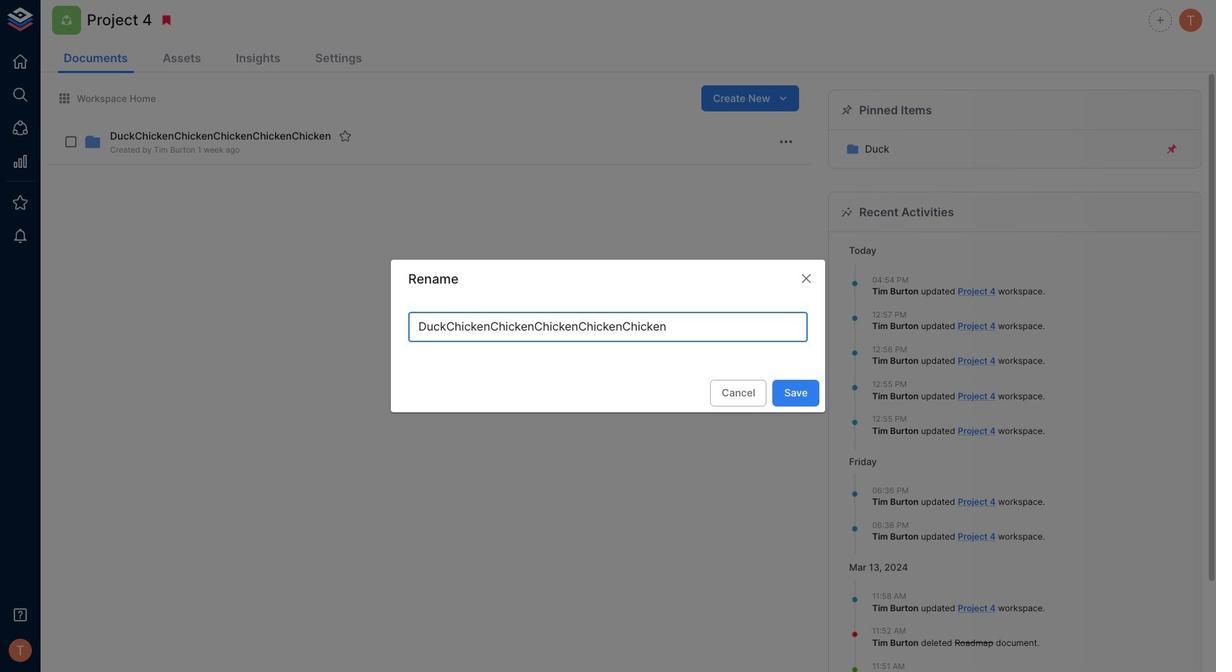 Task type: describe. For each thing, give the bounding box(es) containing it.
favorite image
[[339, 130, 352, 143]]

Enter Title text field
[[409, 312, 808, 343]]

unpin image
[[1166, 143, 1179, 156]]



Task type: locate. For each thing, give the bounding box(es) containing it.
remove bookmark image
[[160, 14, 173, 27]]

dialog
[[391, 260, 826, 413]]



Task type: vqa. For each thing, say whether or not it's contained in the screenshot.
dialog
yes



